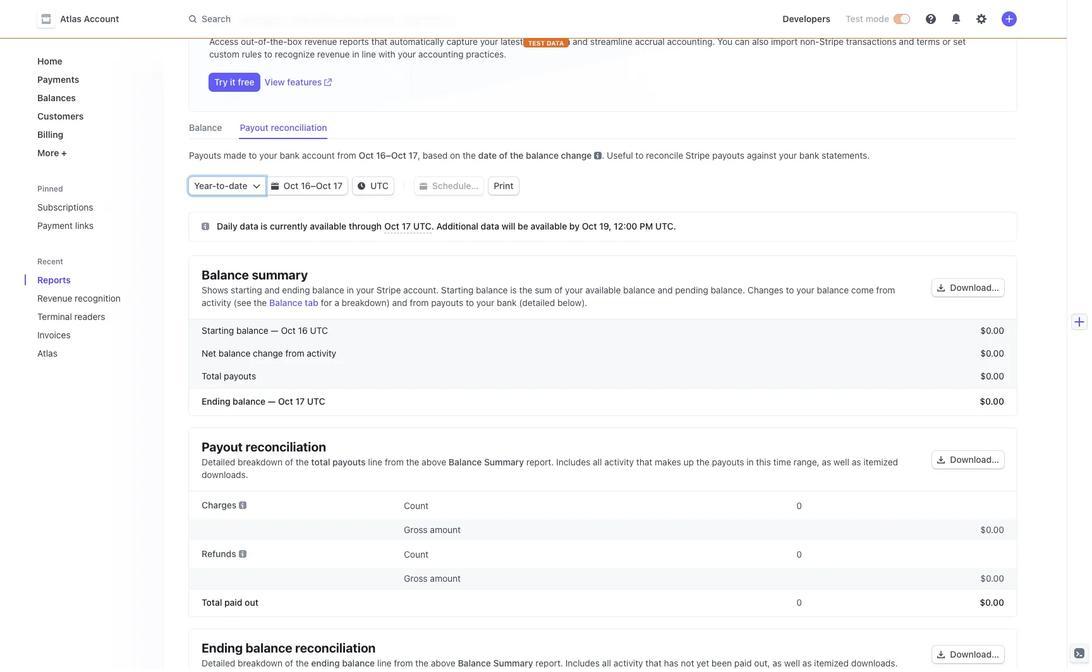 Task type: describe. For each thing, give the bounding box(es) containing it.
— for ending balance —
[[268, 396, 276, 407]]

17 right through
[[402, 221, 411, 231]]

home link
[[32, 51, 154, 71]]

oct up utc button
[[359, 150, 374, 161]]

svg image for utc
[[358, 182, 365, 190]]

ending for ending balance reconciliation
[[202, 641, 243, 655]]

amount for charges
[[430, 524, 461, 535]]

0 horizontal spatial paid
[[224, 597, 243, 608]]

below).
[[558, 297, 588, 308]]

0 vertical spatial revenue
[[317, 11, 373, 28]]

also
[[753, 36, 769, 47]]

oct down account
[[316, 180, 331, 191]]

through
[[349, 221, 382, 231]]

(detailed
[[519, 297, 555, 308]]

starting balance — oct 16 utc
[[202, 325, 328, 336]]

0 horizontal spatial data
[[240, 221, 258, 231]]

account.
[[404, 285, 439, 295]]

utc.
[[656, 221, 677, 231]]

from inside "ending balance reconciliation detailed breakdown of the ending balance line from the above balance summary report. includes all activity that has not yet been paid out, as well as itemized downloads."
[[394, 658, 413, 668]]

customers link
[[32, 106, 154, 126]]

test data
[[528, 39, 564, 47]]

gross for refunds
[[404, 573, 428, 584]]

reconcile
[[646, 150, 684, 161]]

1 vertical spatial revenue
[[317, 49, 350, 59]]

be
[[518, 221, 529, 231]]

from inside row
[[286, 348, 305, 359]]

year-
[[194, 180, 216, 191]]

is inside "shows starting and ending balance in your stripe account. starting balance is the sum of your available balance and pending balance. changes to your balance come from activity (see the"
[[511, 285, 517, 295]]

payment links link
[[32, 215, 154, 236]]

1 breakdown from the top
[[238, 457, 283, 467]]

reconciliation inside tab list
[[271, 122, 327, 133]]

grid for balance summary
[[189, 319, 1017, 415]]

has
[[664, 658, 679, 668]]

out,
[[755, 658, 771, 668]]

practices.
[[466, 49, 507, 59]]

0 horizontal spatial bank
[[280, 150, 300, 161]]

for
[[321, 297, 332, 308]]

stripe right the latest
[[526, 36, 550, 47]]

payments
[[37, 74, 79, 85]]

to inside "shows starting and ending balance in your stripe account. starting balance is the sum of your available balance and pending balance. changes to your balance come from activity (see the"
[[786, 285, 795, 295]]

payments link
[[32, 69, 154, 90]]

oct 16 – oct 17
[[284, 180, 343, 191]]

the inside report. includes all activity that makes up the payouts in this time range, as well as itemized downloads.
[[697, 457, 710, 467]]

yet
[[697, 658, 710, 668]]

readers
[[74, 311, 105, 322]]

more +
[[37, 147, 67, 158]]

capture
[[447, 36, 478, 47]]

terms
[[917, 36, 941, 47]]

1 detailed from the top
[[202, 457, 235, 467]]

tab
[[305, 297, 319, 308]]

started
[[236, 11, 282, 28]]

latest
[[501, 36, 523, 47]]

developers
[[783, 13, 831, 24]]

mode
[[866, 13, 890, 24]]

1 vertical spatial starting
[[202, 325, 234, 336]]

terminal
[[37, 311, 72, 322]]

atlas link
[[32, 343, 136, 364]]

in inside access out-of-the-box revenue reports that automatically capture your latest stripe data and streamline accrual accounting. you can also import non-stripe transactions and terms or set custom rules to recognize revenue in line with your accounting practices.
[[352, 49, 360, 59]]

non-
[[801, 36, 820, 47]]

Search text field
[[181, 7, 538, 31]]

balance for balance summary
[[202, 267, 249, 282]]

utc button
[[353, 177, 394, 195]]

stripe down developers link
[[820, 36, 844, 47]]

— for starting balance —
[[271, 325, 279, 336]]

payouts left 'against'
[[713, 150, 745, 161]]

settings image
[[977, 14, 987, 24]]

print
[[494, 180, 514, 191]]

net
[[202, 348, 216, 359]]

statements.
[[822, 150, 870, 161]]

daily data is currently available through oct 17 utc . additional data will be available by oct 19, 12:00 pm utc.
[[217, 221, 677, 231]]

search
[[202, 13, 231, 24]]

1 vertical spatial line
[[368, 457, 383, 467]]

detailed inside "ending balance reconciliation detailed breakdown of the ending balance line from the above balance summary report. includes all activity that has not yet been paid out, as well as itemized downloads."
[[202, 658, 235, 668]]

row containing refunds
[[189, 540, 1017, 568]]

subscriptions
[[37, 202, 93, 212]]

1 horizontal spatial bank
[[497, 297, 517, 308]]

to-
[[216, 180, 229, 191]]

tab list containing balance
[[189, 119, 1017, 139]]

2 horizontal spatial bank
[[800, 150, 820, 161]]

recent navigation links element
[[25, 251, 164, 364]]

balance summary
[[202, 267, 308, 282]]

data inside access out-of-the-box revenue reports that automatically capture your latest stripe data and streamline accrual accounting. you can also import non-stripe transactions and terms or set custom rules to recognize revenue in line with your accounting practices.
[[553, 36, 571, 47]]

in inside "shows starting and ending balance in your stripe account. starting balance is the sum of your available balance and pending balance. changes to your balance come from activity (see the"
[[347, 285, 354, 295]]

row containing total payouts
[[189, 365, 1017, 388]]

of inside "shows starting and ending balance in your stripe account. starting balance is the sum of your available balance and pending balance. changes to your balance come from activity (see the"
[[555, 285, 563, 295]]

makes
[[655, 457, 682, 467]]

a
[[335, 297, 339, 308]]

recent
[[37, 257, 63, 266]]

out-
[[241, 36, 258, 47]]

schedule…
[[432, 180, 479, 191]]

ending balance — oct 17 utc
[[202, 396, 325, 407]]

1 vertical spatial .
[[432, 221, 434, 231]]

stripe right reconcile
[[686, 150, 710, 161]]

6 row from the top
[[189, 519, 1017, 540]]

svg image for schedule… button
[[420, 182, 427, 190]]

0 horizontal spatial available
[[310, 221, 347, 231]]

1 vertical spatial payout reconciliation
[[202, 439, 326, 454]]

Search search field
[[181, 7, 538, 31]]

links
[[75, 220, 94, 231]]

total
[[311, 457, 330, 467]]

get
[[209, 11, 233, 28]]

access out-of-the-box revenue reports that automatically capture your latest stripe data and streamline accrual accounting. you can also import non-stripe transactions and terms or set custom rules to recognize revenue in line with your accounting practices.
[[209, 36, 966, 59]]

reports
[[340, 36, 369, 47]]

(see
[[234, 297, 251, 308]]

0 vertical spatial –
[[386, 150, 391, 161]]

useful
[[607, 150, 633, 161]]

of-
[[258, 36, 270, 47]]

reports link
[[32, 269, 136, 290]]

8 row from the top
[[189, 568, 1017, 589]]

17 left based
[[409, 150, 418, 161]]

recognition
[[75, 293, 121, 304]]

that inside report. includes all activity that makes up the payouts in this time range, as well as itemized downloads.
[[637, 457, 653, 467]]

set
[[954, 36, 966, 47]]

activity inside "shows starting and ending balance in your stripe account. starting balance is the sum of your available balance and pending balance. changes to your balance come from activity (see the"
[[202, 297, 231, 308]]

balance tab for a breakdown) and from payouts to your bank (detailed below).
[[269, 297, 588, 308]]

test
[[846, 13, 864, 24]]

will
[[502, 221, 516, 231]]

time
[[774, 457, 792, 467]]

svg image for 1st download… button from the bottom of the page
[[938, 651, 946, 658]]

1 horizontal spatial .
[[602, 150, 605, 161]]

0 vertical spatial change
[[561, 150, 592, 161]]

developers link
[[778, 9, 836, 29]]

test mode
[[846, 13, 890, 24]]

1 horizontal spatial date
[[478, 150, 497, 161]]

1 horizontal spatial data
[[481, 221, 500, 231]]

payouts made to your bank account from oct 16 – oct 17 , based on the
[[189, 150, 476, 161]]

charges
[[202, 500, 237, 510]]

line inside access out-of-the-box revenue reports that automatically capture your latest stripe data and streamline accrual accounting. you can also import non-stripe transactions and terms or set custom rules to recognize revenue in line with your accounting practices.
[[362, 49, 376, 59]]

balance inside "ending balance reconciliation detailed breakdown of the ending balance line from the above balance summary report. includes all activity that has not yet been paid out, as well as itemized downloads."
[[458, 658, 491, 668]]

0 vertical spatial revenue
[[305, 36, 337, 47]]

terminal readers link
[[32, 306, 136, 327]]

includes inside report. includes all activity that makes up the payouts in this time range, as well as itemized downloads.
[[557, 457, 591, 467]]

ending for ending balance —
[[202, 396, 231, 407]]

$0.00 cell for charges
[[809, 524, 1005, 535]]

sum
[[535, 285, 552, 295]]

try
[[214, 77, 228, 87]]

your right 'against'
[[779, 150, 797, 161]]

against
[[747, 150, 777, 161]]

svg image for year-to-date popup button
[[253, 182, 260, 190]]

billing
[[37, 129, 63, 140]]

3 download… from the top
[[951, 649, 1000, 660]]

report. inside "ending balance reconciliation detailed breakdown of the ending balance line from the above balance summary report. includes all activity that has not yet been paid out, as well as itemized downloads."
[[536, 658, 563, 668]]

reports
[[37, 274, 71, 285]]

1 horizontal spatial available
[[531, 221, 567, 231]]

0 horizontal spatial –
[[311, 180, 316, 191]]

payout reconciliation link
[[240, 119, 335, 139]]

account
[[84, 13, 119, 24]]

date of the balance change
[[478, 150, 592, 161]]

atlas for atlas
[[37, 348, 58, 359]]

rules
[[242, 49, 262, 59]]

your up below).
[[565, 285, 583, 295]]

download… for balance summary
[[951, 282, 1000, 293]]

get started with revenue recognition
[[209, 11, 454, 28]]

based
[[423, 150, 448, 161]]

features
[[287, 77, 322, 87]]

total for balance summary
[[202, 371, 222, 381]]

of inside "ending balance reconciliation detailed breakdown of the ending balance line from the above balance summary report. includes all activity that has not yet been paid out, as well as itemized downloads."
[[285, 658, 293, 668]]

oct left ,
[[391, 150, 406, 161]]

. useful to reconcile stripe payouts against your bank statements.
[[602, 150, 870, 161]]

count for charges
[[404, 500, 429, 511]]

home
[[37, 56, 62, 66]]

schedule… button
[[415, 177, 484, 195]]

atlas for atlas account
[[60, 13, 82, 24]]

accounting
[[419, 49, 464, 59]]

downloads. inside report. includes all activity that makes up the payouts in this time range, as well as itemized downloads.
[[202, 469, 248, 480]]

grid for payout reconciliation
[[189, 491, 1017, 617]]

invoices
[[37, 329, 71, 340]]

balances
[[37, 92, 76, 103]]



Task type: locate. For each thing, give the bounding box(es) containing it.
to inside access out-of-the-box revenue reports that automatically capture your latest stripe data and streamline accrual accounting. you can also import non-stripe transactions and terms or set custom rules to recognize revenue in line with your accounting practices.
[[264, 49, 273, 59]]

1 download… from the top
[[951, 282, 1000, 293]]

itemized inside "ending balance reconciliation detailed breakdown of the ending balance line from the above balance summary report. includes all activity that has not yet been paid out, as well as itemized downloads."
[[815, 658, 849, 668]]

1 vertical spatial ending
[[311, 658, 340, 668]]

breakdown inside "ending balance reconciliation detailed breakdown of the ending balance line from the above balance summary report. includes all activity that has not yet been paid out, as well as itemized downloads."
[[238, 658, 283, 668]]

and left terms
[[899, 36, 915, 47]]

0 horizontal spatial ending
[[282, 285, 310, 295]]

all inside report. includes all activity that makes up the payouts in this time range, as well as itemized downloads.
[[593, 457, 602, 467]]

1 grid from the top
[[189, 319, 1017, 415]]

revenue up "reports"
[[317, 11, 373, 28]]

0 vertical spatial includes
[[557, 457, 591, 467]]

try it free
[[214, 77, 255, 87]]

utc up total at the bottom of the page
[[307, 396, 325, 407]]

balance inside tab list
[[189, 122, 222, 133]]

1 $0.00 cell from the top
[[809, 524, 1005, 535]]

includes inside "ending balance reconciliation detailed breakdown of the ending balance line from the above balance summary report. includes all activity that has not yet been paid out, as well as itemized downloads."
[[566, 658, 600, 668]]

and down account. at the left
[[392, 297, 408, 308]]

atlas down invoices
[[37, 348, 58, 359]]

0 vertical spatial report.
[[527, 457, 554, 467]]

0 vertical spatial payout reconciliation
[[240, 122, 327, 133]]

as
[[822, 457, 832, 467], [852, 457, 862, 467], [773, 658, 782, 668], [803, 658, 812, 668]]

0 horizontal spatial downloads.
[[202, 469, 248, 480]]

1 vertical spatial atlas
[[37, 348, 58, 359]]

payout up made
[[240, 122, 269, 133]]

atlas inside "link"
[[37, 348, 58, 359]]

box
[[287, 36, 302, 47]]

core navigation links element
[[32, 51, 154, 163]]

0 vertical spatial that
[[372, 36, 388, 47]]

1 vertical spatial ending
[[202, 641, 243, 655]]

total
[[202, 371, 222, 381], [202, 597, 222, 608]]

1 horizontal spatial revenue
[[317, 11, 373, 28]]

3 row from the top
[[189, 365, 1017, 388]]

paid left out
[[224, 597, 243, 608]]

test
[[528, 39, 545, 47]]

is
[[261, 221, 268, 231], [511, 285, 517, 295]]

1 horizontal spatial –
[[386, 150, 391, 161]]

0 cell for refunds
[[606, 545, 802, 563]]

1 horizontal spatial starting
[[441, 285, 474, 295]]

0 vertical spatial amount
[[430, 524, 461, 535]]

17 down payouts made to your bank account from oct 16 – oct 17 , based on the
[[334, 180, 343, 191]]

stripe up the breakdown)
[[377, 285, 401, 295]]

1 gross from the top
[[404, 524, 428, 535]]

bank left (detailed
[[497, 297, 517, 308]]

1 vertical spatial grid
[[189, 491, 1017, 617]]

activity left has
[[614, 658, 643, 668]]

recent element
[[25, 269, 164, 364]]

2 horizontal spatial available
[[586, 285, 621, 295]]

2 vertical spatial line
[[377, 658, 392, 668]]

1 vertical spatial 16
[[301, 180, 311, 191]]

1 vertical spatial –
[[311, 180, 316, 191]]

1 vertical spatial breakdown
[[238, 658, 283, 668]]

is left the sum at the top
[[511, 285, 517, 295]]

data right daily on the top
[[240, 221, 258, 231]]

report. includes all activity that makes up the payouts in this time range, as well as itemized downloads.
[[202, 457, 899, 480]]

0 vertical spatial ending
[[282, 285, 310, 295]]

accrual
[[635, 36, 665, 47]]

gross amount
[[404, 524, 461, 535], [404, 573, 461, 584]]

your down the payout reconciliation link
[[259, 150, 277, 161]]

ending
[[202, 396, 231, 407], [202, 641, 243, 655]]

1 row from the top
[[189, 319, 1017, 342]]

1 vertical spatial amount
[[430, 573, 461, 584]]

1 count from the top
[[404, 500, 429, 511]]

1 vertical spatial —
[[268, 396, 276, 407]]

1 vertical spatial $0.00 cell
[[809, 573, 1005, 584]]

download… button for payout reconciliation
[[933, 451, 1005, 469]]

available up below).
[[586, 285, 621, 295]]

4 row from the top
[[189, 388, 1017, 415]]

your up the breakdown)
[[356, 285, 374, 295]]

downloads.
[[202, 469, 248, 480], [852, 658, 898, 668]]

0 cell for charges
[[606, 496, 802, 514]]

0 vertical spatial total
[[202, 371, 222, 381]]

1 download… button from the top
[[933, 279, 1005, 297]]

your right the changes
[[797, 285, 815, 295]]

1 vertical spatial summary
[[494, 658, 533, 668]]

bank down the payout reconciliation link
[[280, 150, 300, 161]]

1 vertical spatial that
[[637, 457, 653, 467]]

ending down total payouts at the bottom left of page
[[202, 396, 231, 407]]

date down made
[[229, 180, 248, 191]]

with up box
[[286, 11, 313, 28]]

revenue inside recent element
[[37, 293, 72, 304]]

$0.00 cell
[[809, 524, 1005, 535], [809, 573, 1005, 584]]

2 download… from the top
[[951, 454, 1000, 465]]

2 count from the top
[[404, 549, 429, 559]]

0 horizontal spatial revenue
[[37, 293, 72, 304]]

cell
[[202, 524, 398, 535], [606, 524, 802, 535], [202, 573, 398, 584], [606, 573, 802, 584]]

change down starting balance — oct 16 utc
[[253, 348, 283, 359]]

1 ending from the top
[[202, 396, 231, 407]]

oct right through
[[384, 221, 400, 231]]

0 horizontal spatial well
[[785, 658, 800, 668]]

17 down net balance change from activity
[[296, 396, 305, 407]]

2 total from the top
[[202, 597, 222, 608]]

ending inside "ending balance reconciliation detailed breakdown of the ending balance line from the above balance summary report. includes all activity that has not yet been paid out, as well as itemized downloads."
[[202, 641, 243, 655]]

your up practices. in the top left of the page
[[480, 36, 498, 47]]

2 amount from the top
[[430, 573, 461, 584]]

0 vertical spatial reconciliation
[[271, 122, 327, 133]]

1 horizontal spatial downloads.
[[852, 658, 898, 668]]

1 horizontal spatial with
[[379, 49, 396, 59]]

well inside "ending balance reconciliation detailed breakdown of the ending balance line from the above balance summary report. includes all activity that has not yet been paid out, as well as itemized downloads."
[[785, 658, 800, 668]]

oct right by
[[582, 221, 597, 231]]

0 vertical spatial starting
[[441, 285, 474, 295]]

breakdown left total at the bottom of the page
[[238, 457, 283, 467]]

1 vertical spatial with
[[379, 49, 396, 59]]

detailed
[[202, 457, 235, 467], [202, 658, 235, 668]]

ending inside "ending balance reconciliation detailed breakdown of the ending balance line from the above balance summary report. includes all activity that has not yet been paid out, as well as itemized downloads."
[[311, 658, 340, 668]]

1 vertical spatial download…
[[951, 454, 1000, 465]]

balance for balance tab for a breakdown) and from payouts to your bank (detailed below).
[[269, 297, 303, 308]]

detailed breakdown of the total payouts line from the above balance summary
[[202, 457, 524, 467]]

16 down account
[[301, 180, 311, 191]]

. left useful
[[602, 150, 605, 161]]

revenue down "reports"
[[317, 49, 350, 59]]

starting up net
[[202, 325, 234, 336]]

total for payout reconciliation
[[202, 597, 222, 608]]

this
[[757, 457, 771, 467]]

report. inside report. includes all activity that makes up the payouts in this time range, as well as itemized downloads.
[[527, 457, 554, 467]]

1 vertical spatial gross
[[404, 573, 428, 584]]

tab list
[[189, 119, 1017, 139]]

data right the test
[[553, 36, 571, 47]]

2 row from the top
[[189, 342, 1017, 365]]

total payouts
[[202, 371, 256, 381]]

utc left 'additional'
[[413, 221, 432, 231]]

paid
[[224, 597, 243, 608], [735, 658, 752, 668]]

row containing ending balance —
[[189, 388, 1017, 415]]

0 vertical spatial summary
[[484, 457, 524, 467]]

1 vertical spatial all
[[602, 658, 612, 668]]

amount for refunds
[[430, 573, 461, 584]]

0 horizontal spatial with
[[286, 11, 313, 28]]

oct down balance tab link
[[281, 325, 296, 336]]

0 horizontal spatial itemized
[[815, 658, 849, 668]]

2 detailed from the top
[[202, 658, 235, 668]]

svg image for download…
[[938, 284, 946, 292]]

revenue up terminal
[[37, 293, 72, 304]]

,
[[418, 150, 421, 161]]

import
[[772, 36, 798, 47]]

and down summary
[[265, 285, 280, 295]]

download… button for balance summary
[[933, 279, 1005, 297]]

1 vertical spatial date
[[229, 180, 248, 191]]

0 vertical spatial atlas
[[60, 13, 82, 24]]

1 vertical spatial well
[[785, 658, 800, 668]]

1 amount from the top
[[430, 524, 461, 535]]

gross for charges
[[404, 524, 428, 535]]

0 vertical spatial download… button
[[933, 279, 1005, 297]]

1 vertical spatial in
[[347, 285, 354, 295]]

1 vertical spatial change
[[253, 348, 283, 359]]

custom
[[209, 49, 240, 59]]

gross amount for refunds
[[404, 573, 461, 584]]

in inside report. includes all activity that makes up the payouts in this time range, as well as itemized downloads.
[[747, 457, 754, 467]]

$0.00 cell for refunds
[[809, 573, 1005, 584]]

change
[[561, 150, 592, 161], [253, 348, 283, 359]]

utc down tab
[[310, 325, 328, 336]]

grid containing charges
[[189, 491, 1017, 617]]

0 vertical spatial detailed
[[202, 457, 235, 467]]

balance for balance
[[189, 122, 222, 133]]

16 down tab
[[298, 325, 308, 336]]

payouts up ending balance — oct 17 utc
[[224, 371, 256, 381]]

0 vertical spatial with
[[286, 11, 313, 28]]

0 vertical spatial count
[[404, 500, 429, 511]]

summary inside "ending balance reconciliation detailed breakdown of the ending balance line from the above balance summary report. includes all activity that has not yet been paid out, as well as itemized downloads."
[[494, 658, 533, 668]]

— down net balance change from activity
[[268, 396, 276, 407]]

0 vertical spatial payout
[[240, 122, 269, 133]]

svg image
[[253, 182, 260, 190], [271, 182, 279, 190], [420, 182, 427, 190], [202, 223, 209, 230], [938, 456, 946, 464], [938, 651, 946, 658]]

available inside "shows starting and ending balance in your stripe account. starting balance is the sum of your available balance and pending balance. changes to your balance come from activity (see the"
[[586, 285, 621, 295]]

date inside popup button
[[229, 180, 248, 191]]

pinned element
[[32, 197, 154, 236]]

1 vertical spatial report.
[[536, 658, 563, 668]]

count
[[404, 500, 429, 511], [404, 549, 429, 559]]

1 0 cell from the top
[[606, 496, 802, 514]]

2 gross from the top
[[404, 573, 428, 584]]

invoices link
[[32, 324, 136, 345]]

downloads. inside "ending balance reconciliation detailed breakdown of the ending balance line from the above balance summary report. includes all activity that has not yet been paid out, as well as itemized downloads."
[[852, 658, 898, 668]]

from inside "shows starting and ending balance in your stripe account. starting balance is the sum of your available balance and pending balance. changes to your balance come from activity (see the"
[[877, 285, 896, 295]]

1 horizontal spatial ending
[[311, 658, 340, 668]]

daily
[[217, 221, 238, 231]]

1 vertical spatial paid
[[735, 658, 752, 668]]

1 horizontal spatial change
[[561, 150, 592, 161]]

1 vertical spatial reconciliation
[[246, 439, 326, 454]]

starting
[[231, 285, 262, 295]]

0 vertical spatial in
[[352, 49, 360, 59]]

payout up charges
[[202, 439, 243, 454]]

row containing charges
[[189, 491, 1017, 519]]

. left 'additional'
[[432, 221, 434, 231]]

oct up the currently
[[284, 180, 299, 191]]

1 horizontal spatial is
[[511, 285, 517, 295]]

0 horizontal spatial is
[[261, 221, 268, 231]]

terminal readers
[[37, 311, 105, 322]]

1 horizontal spatial paid
[[735, 658, 752, 668]]

it
[[230, 77, 236, 87]]

currently
[[270, 221, 308, 231]]

0 cell
[[606, 496, 802, 514], [606, 545, 802, 563]]

transactions
[[847, 36, 897, 47]]

0 vertical spatial gross amount
[[404, 524, 461, 535]]

2 $0.00 cell from the top
[[809, 573, 1005, 584]]

download… for payout reconciliation
[[951, 454, 1000, 465]]

billing link
[[32, 124, 154, 145]]

0 vertical spatial gross
[[404, 524, 428, 535]]

svg image
[[358, 182, 365, 190], [938, 284, 946, 292]]

1 vertical spatial itemized
[[815, 658, 849, 668]]

oct down net balance change from activity
[[278, 396, 293, 407]]

0 vertical spatial downloads.
[[202, 469, 248, 480]]

additional
[[437, 221, 479, 231]]

17
[[409, 150, 418, 161], [334, 180, 343, 191], [402, 221, 411, 231], [296, 396, 305, 407]]

1 vertical spatial download… button
[[933, 451, 1005, 469]]

—
[[271, 325, 279, 336], [268, 396, 276, 407]]

that right "reports"
[[372, 36, 388, 47]]

– down account
[[311, 180, 316, 191]]

total down net
[[202, 371, 222, 381]]

available left by
[[531, 221, 567, 231]]

streamline
[[591, 36, 633, 47]]

with down "automatically"
[[379, 49, 396, 59]]

2 vertical spatial that
[[646, 658, 662, 668]]

line
[[362, 49, 376, 59], [368, 457, 383, 467], [377, 658, 392, 668]]

payouts inside report. includes all activity that makes up the payouts in this time range, as well as itemized downloads.
[[712, 457, 745, 467]]

2 0 cell from the top
[[606, 545, 802, 563]]

is left the currently
[[261, 221, 268, 231]]

activity inside report. includes all activity that makes up the payouts in this time range, as well as itemized downloads.
[[605, 457, 634, 467]]

payouts
[[713, 150, 745, 161], [431, 297, 464, 308], [224, 371, 256, 381], [333, 457, 366, 467], [712, 457, 745, 467]]

detailed up charges
[[202, 457, 235, 467]]

grid
[[189, 319, 1017, 415], [189, 491, 1017, 617]]

available left through
[[310, 221, 347, 231]]

breakdown down out
[[238, 658, 283, 668]]

all inside "ending balance reconciliation detailed breakdown of the ending balance line from the above balance summary report. includes all activity that has not yet been paid out, as well as itemized downloads."
[[602, 658, 612, 668]]

.
[[602, 150, 605, 161], [432, 221, 434, 231]]

1 vertical spatial 0
[[797, 549, 802, 559]]

that inside access out-of-the-box revenue reports that automatically capture your latest stripe data and streamline accrual accounting. you can also import non-stripe transactions and terms or set custom rules to recognize revenue in line with your accounting practices.
[[372, 36, 388, 47]]

well right out,
[[785, 658, 800, 668]]

come
[[852, 285, 874, 295]]

more
[[37, 147, 59, 158]]

atlas account button
[[37, 10, 132, 28]]

itemized
[[864, 457, 899, 467], [815, 658, 849, 668]]

revenue down get started with revenue recognition
[[305, 36, 337, 47]]

activity
[[202, 297, 231, 308], [307, 348, 336, 359], [605, 457, 634, 467], [614, 658, 643, 668]]

payouts right total at the bottom of the page
[[333, 457, 366, 467]]

0 for refunds
[[797, 549, 802, 559]]

0
[[797, 500, 802, 511], [797, 549, 802, 559], [797, 597, 802, 608]]

1 vertical spatial downloads.
[[852, 658, 898, 668]]

0 vertical spatial $0.00 cell
[[809, 524, 1005, 535]]

activity inside "ending balance reconciliation detailed breakdown of the ending balance line from the above balance summary report. includes all activity that has not yet been paid out, as well as itemized downloads."
[[614, 658, 643, 668]]

2 ending from the top
[[202, 641, 243, 655]]

bank left statements.
[[800, 150, 820, 161]]

– left ,
[[386, 150, 391, 161]]

0 horizontal spatial date
[[229, 180, 248, 191]]

paid inside "ending balance reconciliation detailed breakdown of the ending balance line from the above balance summary report. includes all activity that has not yet been paid out, as well as itemized downloads."
[[735, 658, 752, 668]]

itemized inside report. includes all activity that makes up the payouts in this time range, as well as itemized downloads.
[[864, 457, 899, 467]]

free
[[238, 77, 255, 87]]

row containing net balance change from activity
[[189, 342, 1017, 365]]

pending
[[676, 285, 709, 295]]

payout reconciliation down ending balance — oct 17 utc
[[202, 439, 326, 454]]

svg image inside download… button
[[938, 284, 946, 292]]

1 vertical spatial svg image
[[938, 284, 946, 292]]

row
[[189, 319, 1017, 342], [189, 342, 1017, 365], [189, 365, 1017, 388], [189, 388, 1017, 415], [189, 491, 1017, 519], [189, 519, 1017, 540], [189, 540, 1017, 568], [189, 568, 1017, 589], [189, 589, 1017, 617]]

0 for charges
[[797, 500, 802, 511]]

atlas left account
[[60, 13, 82, 24]]

utc up through
[[371, 180, 389, 191]]

includes
[[557, 457, 591, 467], [566, 658, 600, 668]]

well
[[834, 457, 850, 467], [785, 658, 800, 668]]

your left (detailed
[[477, 297, 495, 308]]

payout reconciliation inside the payout reconciliation link
[[240, 122, 327, 133]]

accounting.
[[668, 36, 715, 47]]

total paid out
[[202, 597, 259, 608]]

0 vertical spatial paid
[[224, 597, 243, 608]]

svg image inside utc button
[[358, 182, 365, 190]]

that left "makes" on the bottom
[[637, 457, 653, 467]]

gross amount for charges
[[404, 524, 461, 535]]

1 vertical spatial payout
[[202, 439, 243, 454]]

2 0 from the top
[[797, 549, 802, 559]]

well inside report. includes all activity that makes up the payouts in this time range, as well as itemized downloads.
[[834, 457, 850, 467]]

0 vertical spatial line
[[362, 49, 376, 59]]

1 0 from the top
[[797, 500, 802, 511]]

that inside "ending balance reconciliation detailed breakdown of the ending balance line from the above balance summary report. includes all activity that has not yet been paid out, as well as itemized downloads."
[[646, 658, 662, 668]]

2 horizontal spatial data
[[553, 36, 571, 47]]

data left will
[[481, 221, 500, 231]]

svg image inside schedule… button
[[420, 182, 427, 190]]

pinned navigation links element
[[32, 178, 156, 236]]

in down "reports"
[[352, 49, 360, 59]]

activity down for
[[307, 348, 336, 359]]

12:00
[[614, 221, 638, 231]]

shows
[[202, 285, 229, 295]]

reconciliation inside "ending balance reconciliation detailed breakdown of the ending balance line from the above balance summary report. includes all activity that has not yet been paid out, as well as itemized downloads."
[[295, 641, 376, 655]]

3 download… button from the top
[[933, 646, 1005, 663]]

activity left "makes" on the bottom
[[605, 457, 634, 467]]

3 0 from the top
[[797, 597, 802, 608]]

payouts down account. at the left
[[431, 297, 464, 308]]

and left pending
[[658, 285, 673, 295]]

payout reconciliation up account
[[240, 122, 327, 133]]

2 download… button from the top
[[933, 451, 1005, 469]]

ending inside "shows starting and ending balance in your stripe account. starting balance is the sum of your available balance and pending balance. changes to your balance come from activity (see the"
[[282, 285, 310, 295]]

above inside "ending balance reconciliation detailed breakdown of the ending balance line from the above balance summary report. includes all activity that has not yet been paid out, as well as itemized downloads."
[[431, 658, 456, 668]]

net balance change from activity
[[202, 348, 336, 359]]

1 total from the top
[[202, 371, 222, 381]]

help image
[[926, 14, 937, 24]]

your down "automatically"
[[398, 49, 416, 59]]

0 horizontal spatial atlas
[[37, 348, 58, 359]]

activity down shows
[[202, 297, 231, 308]]

stripe inside "shows starting and ending balance in your stripe account. starting balance is the sum of your available balance and pending balance. changes to your balance come from activity (see the"
[[377, 285, 401, 295]]

9 row from the top
[[189, 589, 1017, 617]]

detailed down total paid out
[[202, 658, 235, 668]]

download…
[[951, 282, 1000, 293], [951, 454, 1000, 465], [951, 649, 1000, 660]]

change left useful
[[561, 150, 592, 161]]

data
[[553, 36, 571, 47], [240, 221, 258, 231], [481, 221, 500, 231]]

2 gross amount from the top
[[404, 573, 461, 584]]

with inside access out-of-the-box revenue reports that automatically capture your latest stripe data and streamline accrual accounting. you can also import non-stripe transactions and terms or set custom rules to recognize revenue in line with your accounting practices.
[[379, 49, 396, 59]]

above
[[422, 457, 446, 467], [431, 658, 456, 668]]

count for refunds
[[404, 549, 429, 559]]

1 horizontal spatial atlas
[[60, 13, 82, 24]]

2 vertical spatial 16
[[298, 325, 308, 336]]

payout
[[240, 122, 269, 133], [202, 439, 243, 454]]

atlas inside button
[[60, 13, 82, 24]]

you
[[718, 36, 733, 47]]

2 breakdown from the top
[[238, 658, 283, 668]]

0 horizontal spatial change
[[253, 348, 283, 359]]

1 vertical spatial count
[[404, 549, 429, 559]]

7 row from the top
[[189, 540, 1017, 568]]

changes
[[748, 285, 784, 295]]

2 vertical spatial download… button
[[933, 646, 1005, 663]]

starting inside "shows starting and ending balance in your stripe account. starting balance is the sum of your available balance and pending balance. changes to your balance come from activity (see the"
[[441, 285, 474, 295]]

payment
[[37, 220, 73, 231]]

summary
[[252, 267, 308, 282]]

well right range,
[[834, 457, 850, 467]]

payout inside tab list
[[240, 122, 269, 133]]

1 gross amount from the top
[[404, 524, 461, 535]]

utc inside button
[[371, 180, 389, 191]]

starting up balance tab for a breakdown) and from payouts to your bank (detailed below).
[[441, 285, 474, 295]]

2 vertical spatial reconciliation
[[295, 641, 376, 655]]

0 vertical spatial .
[[602, 150, 605, 161]]

1 vertical spatial detailed
[[202, 658, 235, 668]]

5 row from the top
[[189, 491, 1017, 519]]

in up the breakdown)
[[347, 285, 354, 295]]

of
[[499, 150, 508, 161], [555, 285, 563, 295], [285, 457, 293, 467], [285, 658, 293, 668]]

amount
[[430, 524, 461, 535], [430, 573, 461, 584]]

and right data
[[573, 36, 588, 47]]

that left has
[[646, 658, 662, 668]]

from
[[337, 150, 356, 161], [877, 285, 896, 295], [410, 297, 429, 308], [286, 348, 305, 359], [385, 457, 404, 467], [394, 658, 413, 668]]

1 horizontal spatial well
[[834, 457, 850, 467]]

— up net balance change from activity
[[271, 325, 279, 336]]

1 horizontal spatial itemized
[[864, 457, 899, 467]]

ending down total paid out
[[202, 641, 243, 655]]

row containing starting balance —
[[189, 319, 1017, 342]]

1 vertical spatial is
[[511, 285, 517, 295]]

paid left out,
[[735, 658, 752, 668]]

svg image inside year-to-date popup button
[[253, 182, 260, 190]]

up
[[684, 457, 694, 467]]

grid containing starting balance —
[[189, 319, 1017, 415]]

svg image for payout reconciliation download… button
[[938, 456, 946, 464]]

1 vertical spatial above
[[431, 658, 456, 668]]

line inside "ending balance reconciliation detailed breakdown of the ending balance line from the above balance summary report. includes all activity that has not yet been paid out, as well as itemized downloads."
[[377, 658, 392, 668]]

date right on
[[478, 150, 497, 161]]

1 vertical spatial total
[[202, 597, 222, 608]]

row containing total paid out
[[189, 589, 1017, 617]]

payouts left this
[[712, 457, 745, 467]]

2 grid from the top
[[189, 491, 1017, 617]]

not
[[681, 658, 695, 668]]

17 inside row
[[296, 396, 305, 407]]

0 vertical spatial above
[[422, 457, 446, 467]]

16 up utc button
[[376, 150, 386, 161]]

total left out
[[202, 597, 222, 608]]

2 vertical spatial download…
[[951, 649, 1000, 660]]

customers
[[37, 111, 84, 121]]

0 vertical spatial 16
[[376, 150, 386, 161]]

in left this
[[747, 457, 754, 467]]

pinned
[[37, 184, 63, 194]]

data
[[547, 39, 564, 47]]



Task type: vqa. For each thing, say whether or not it's contained in the screenshot.
Test mode "option"
no



